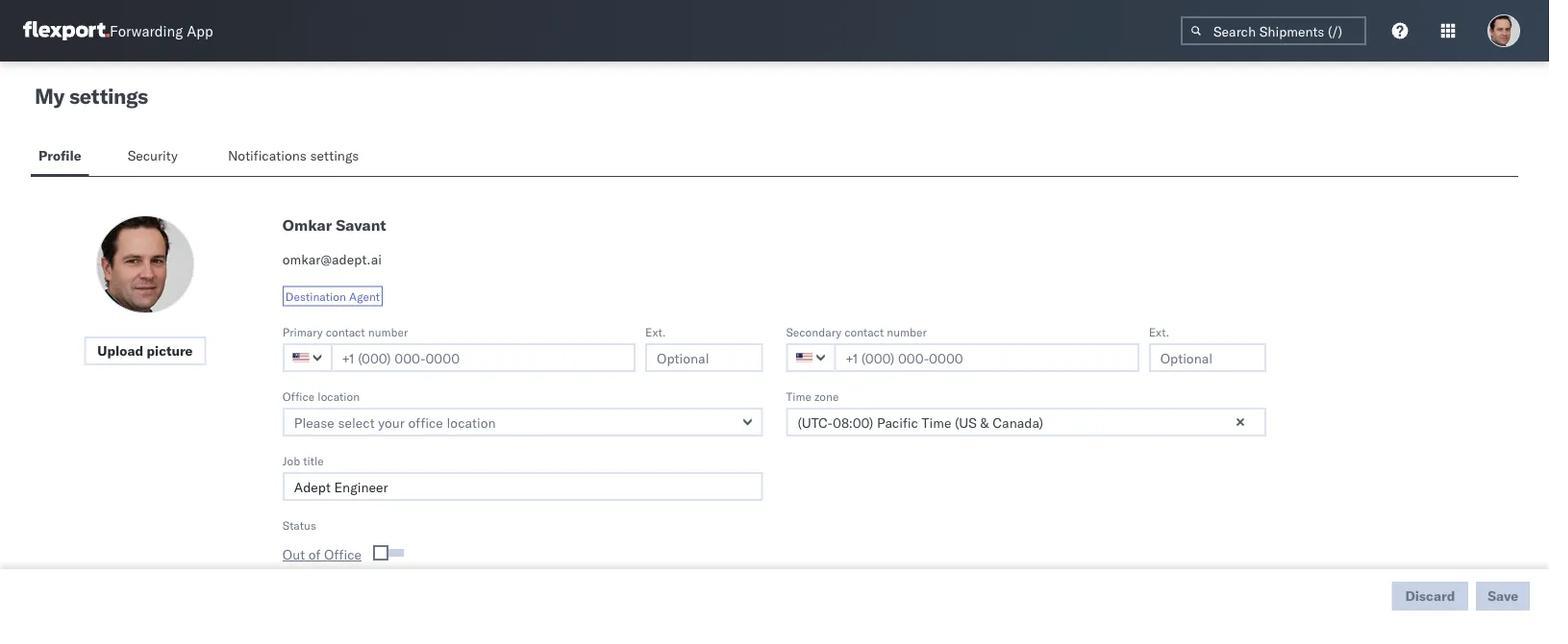 Task type: vqa. For each thing, say whether or not it's contained in the screenshot.
19,
no



Task type: describe. For each thing, give the bounding box(es) containing it.
united states text field for primary
[[283, 343, 333, 372]]

picture
[[147, 342, 193, 359]]

Search Shipments (/) text field
[[1181, 16, 1366, 45]]

omkar@adept.ai
[[283, 251, 382, 268]]

zone
[[815, 389, 839, 403]]

profile
[[38, 147, 81, 164]]

ext. for primary contact number
[[645, 325, 666, 339]]

notifications
[[228, 147, 307, 164]]

primary
[[283, 325, 323, 339]]

number for primary contact number
[[368, 325, 408, 339]]

settings for my settings
[[69, 83, 148, 109]]

out
[[283, 546, 305, 563]]

forwarding app link
[[23, 21, 213, 40]]

united states text field for secondary
[[786, 343, 836, 372]]

time
[[786, 389, 812, 403]]

savant
[[336, 215, 386, 235]]

omkar
[[283, 215, 332, 235]]

secondary contact number
[[786, 325, 927, 339]]

optional telephone field for primary contact number
[[645, 343, 763, 372]]

1 horizontal spatial office
[[324, 546, 362, 563]]

contact for primary
[[326, 325, 365, 339]]

flexport. image
[[23, 21, 110, 40]]

destination
[[285, 289, 346, 303]]

of
[[308, 546, 321, 563]]

time zone
[[786, 389, 839, 403]]

forwarding app
[[110, 22, 213, 40]]

forwarding
[[110, 22, 183, 40]]

upload
[[97, 342, 143, 359]]



Task type: locate. For each thing, give the bounding box(es) containing it.
1 vertical spatial office
[[324, 546, 362, 563]]

settings inside button
[[310, 147, 359, 164]]

primary contact number
[[283, 325, 408, 339]]

upload picture button
[[84, 337, 206, 365]]

ext.
[[645, 325, 666, 339], [1149, 325, 1169, 339]]

contact for secondary
[[845, 325, 884, 339]]

1 horizontal spatial +1 (000) 000-0000 telephone field
[[834, 343, 1139, 372]]

job title
[[283, 453, 324, 468]]

optional telephone field for secondary contact number
[[1149, 343, 1267, 372]]

notifications settings
[[228, 147, 359, 164]]

1 ext. from the left
[[645, 325, 666, 339]]

0 horizontal spatial united states text field
[[283, 343, 333, 372]]

status
[[283, 518, 316, 532]]

security button
[[120, 138, 189, 176]]

office
[[283, 389, 315, 403], [324, 546, 362, 563]]

security
[[128, 147, 178, 164]]

2 united states text field from the left
[[786, 343, 836, 372]]

+1 (000) 000-0000 telephone field
[[331, 343, 636, 372], [834, 343, 1139, 372]]

2 ext. from the left
[[1149, 325, 1169, 339]]

1 horizontal spatial settings
[[310, 147, 359, 164]]

2 contact from the left
[[845, 325, 884, 339]]

(UTC-08:00) Pacific Time (US & Canada) text field
[[786, 408, 1267, 437]]

+1 (000) 000-0000 telephone field up (utc-08:00) pacific time (us & canada) text field
[[834, 343, 1139, 372]]

office location
[[283, 389, 360, 403]]

contact right secondary
[[845, 325, 884, 339]]

0 horizontal spatial number
[[368, 325, 408, 339]]

destination agent
[[285, 289, 380, 303]]

0 vertical spatial settings
[[69, 83, 148, 109]]

1 number from the left
[[368, 325, 408, 339]]

1 united states text field from the left
[[283, 343, 333, 372]]

+1 (000) 000-0000 telephone field up please select your office location text field
[[331, 343, 636, 372]]

1 vertical spatial settings
[[310, 147, 359, 164]]

settings for notifications settings
[[310, 147, 359, 164]]

title
[[303, 453, 324, 468]]

1 horizontal spatial united states text field
[[786, 343, 836, 372]]

Optional telephone field
[[645, 343, 763, 372], [1149, 343, 1267, 372]]

1 horizontal spatial contact
[[845, 325, 884, 339]]

settings right 'notifications'
[[310, 147, 359, 164]]

0 horizontal spatial office
[[283, 389, 315, 403]]

number right secondary
[[887, 325, 927, 339]]

omkar savant
[[283, 215, 386, 235]]

0 horizontal spatial optional telephone field
[[645, 343, 763, 372]]

united states text field down primary at bottom
[[283, 343, 333, 372]]

0 horizontal spatial settings
[[69, 83, 148, 109]]

Please select your office location text field
[[283, 408, 763, 437]]

my settings
[[35, 83, 148, 109]]

out of office
[[283, 546, 362, 563]]

settings right my at the left top of page
[[69, 83, 148, 109]]

number
[[368, 325, 408, 339], [887, 325, 927, 339]]

app
[[187, 22, 213, 40]]

0 horizontal spatial ext.
[[645, 325, 666, 339]]

profile button
[[31, 138, 89, 176]]

my
[[35, 83, 64, 109]]

2 number from the left
[[887, 325, 927, 339]]

1 horizontal spatial ext.
[[1149, 325, 1169, 339]]

None checkbox
[[377, 549, 404, 557]]

2 +1 (000) 000-0000 telephone field from the left
[[834, 343, 1139, 372]]

location
[[318, 389, 360, 403]]

Job title text field
[[283, 472, 763, 501]]

1 optional telephone field from the left
[[645, 343, 763, 372]]

contact down destination agent
[[326, 325, 365, 339]]

0 horizontal spatial +1 (000) 000-0000 telephone field
[[331, 343, 636, 372]]

1 horizontal spatial optional telephone field
[[1149, 343, 1267, 372]]

united states text field down secondary
[[786, 343, 836, 372]]

1 +1 (000) 000-0000 telephone field from the left
[[331, 343, 636, 372]]

agent
[[349, 289, 380, 303]]

ext. for secondary contact number
[[1149, 325, 1169, 339]]

notifications settings button
[[220, 138, 375, 176]]

office left 'location'
[[283, 389, 315, 403]]

office right "of"
[[324, 546, 362, 563]]

settings
[[69, 83, 148, 109], [310, 147, 359, 164]]

0 vertical spatial office
[[283, 389, 315, 403]]

0 horizontal spatial contact
[[326, 325, 365, 339]]

+1 (000) 000-0000 telephone field for secondary contact number
[[834, 343, 1139, 372]]

1 contact from the left
[[326, 325, 365, 339]]

1 horizontal spatial number
[[887, 325, 927, 339]]

2 optional telephone field from the left
[[1149, 343, 1267, 372]]

number down agent
[[368, 325, 408, 339]]

upload picture
[[97, 342, 193, 359]]

number for secondary contact number
[[887, 325, 927, 339]]

United States text field
[[283, 343, 333, 372], [786, 343, 836, 372]]

contact
[[326, 325, 365, 339], [845, 325, 884, 339]]

secondary
[[786, 325, 842, 339]]

+1 (000) 000-0000 telephone field for primary contact number
[[331, 343, 636, 372]]

job
[[283, 453, 300, 468]]



